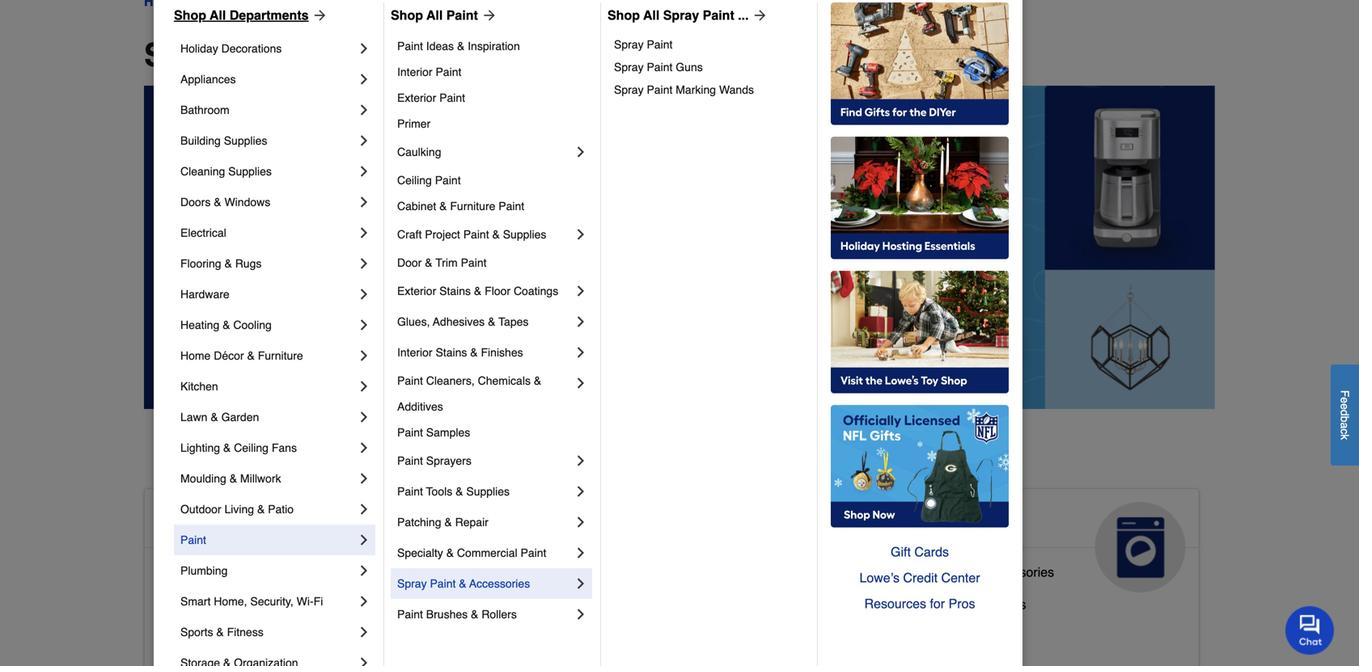 Task type: vqa. For each thing, say whether or not it's contained in the screenshot.
Exterior Paint at the top left of page
yes



Task type: locate. For each thing, give the bounding box(es) containing it.
2 exterior from the top
[[397, 285, 436, 298]]

supplies up houses,
[[576, 591, 625, 606]]

guns
[[676, 61, 703, 74]]

care
[[518, 535, 569, 561]]

smart home, security, wi-fi
[[180, 595, 323, 608]]

interior for interior paint
[[397, 66, 432, 78]]

accessible bathroom
[[158, 565, 279, 580]]

k
[[1338, 434, 1351, 440]]

accessible down moulding
[[158, 509, 276, 535]]

spray down spray paint
[[614, 61, 644, 74]]

pet inside the 'animal & pet care'
[[623, 509, 658, 535]]

accessible
[[158, 509, 276, 535], [158, 565, 220, 580], [158, 597, 220, 612], [158, 630, 220, 645]]

spray inside 'link'
[[614, 38, 644, 51]]

kitchen link
[[180, 371, 356, 402]]

exterior stains & floor coatings
[[397, 285, 558, 298]]

& right lawn
[[211, 411, 218, 424]]

chevron right image for craft project paint & supplies
[[573, 227, 589, 243]]

spray up the spray paint guns
[[614, 38, 644, 51]]

1 vertical spatial stains
[[436, 346, 467, 359]]

1 horizontal spatial appliances link
[[866, 489, 1199, 593]]

chevron right image for spray paint & accessories
[[573, 576, 589, 592]]

2 horizontal spatial furniture
[[641, 623, 693, 638]]

4 accessible from the top
[[158, 630, 220, 645]]

exterior up primer
[[397, 91, 436, 104]]

beds,
[[541, 623, 574, 638]]

animal & pet care image
[[735, 502, 825, 593]]

paint down animal
[[521, 547, 546, 560]]

& down accessible bedroom link
[[216, 626, 224, 639]]

&
[[457, 40, 465, 53], [214, 196, 221, 209], [439, 200, 447, 213], [492, 228, 500, 241], [425, 256, 432, 269], [224, 257, 232, 270], [474, 285, 482, 298], [488, 316, 495, 328], [223, 319, 230, 332], [470, 346, 478, 359], [247, 349, 255, 362], [534, 375, 541, 388], [211, 411, 218, 424], [223, 442, 231, 455], [230, 472, 237, 485], [456, 485, 463, 498], [257, 503, 265, 516], [600, 509, 616, 535], [444, 516, 452, 529], [446, 547, 454, 560], [973, 565, 982, 580], [459, 578, 466, 591], [938, 597, 946, 612], [471, 608, 478, 621], [629, 623, 638, 638], [216, 626, 224, 639], [257, 630, 266, 645]]

paint down paint samples
[[397, 455, 423, 468]]

departments up exterior paint
[[283, 36, 481, 74]]

shop for shop all spray paint ...
[[608, 8, 640, 23]]

paint ideas & inspiration link
[[397, 33, 589, 59]]

exterior for exterior stains & floor coatings
[[397, 285, 436, 298]]

paint cleaners, chemicals & additives link
[[397, 368, 573, 420]]

bathroom link
[[180, 95, 356, 125]]

0 vertical spatial ceiling
[[397, 174, 432, 187]]

coatings
[[514, 285, 558, 298]]

chevron right image for paint cleaners, chemicals & additives
[[573, 375, 589, 392]]

commercial
[[457, 547, 517, 560]]

bedroom
[[223, 597, 276, 612]]

& down cabinet & furniture paint link
[[492, 228, 500, 241]]

accessible home image
[[374, 502, 465, 593]]

accessible up sports
[[158, 597, 220, 612]]

& left cooling
[[223, 319, 230, 332]]

spray
[[663, 8, 699, 23], [614, 38, 644, 51], [614, 61, 644, 74], [614, 83, 644, 96], [397, 578, 427, 591]]

trim
[[436, 256, 458, 269]]

paint
[[446, 8, 478, 23], [703, 8, 734, 23], [647, 38, 673, 51], [397, 40, 423, 53], [647, 61, 673, 74], [436, 66, 461, 78], [647, 83, 673, 96], [439, 91, 465, 104], [435, 174, 461, 187], [499, 200, 524, 213], [463, 228, 489, 241], [461, 256, 487, 269], [397, 375, 423, 388], [397, 426, 423, 439], [397, 455, 423, 468], [397, 485, 423, 498], [180, 534, 206, 547], [521, 547, 546, 560], [430, 578, 456, 591], [397, 608, 423, 621]]

& right chemicals
[[534, 375, 541, 388]]

door & trim paint
[[397, 256, 487, 269]]

project
[[425, 228, 460, 241]]

sports & fitness link
[[180, 617, 356, 648]]

all for spray
[[643, 8, 660, 23]]

furniture right houses,
[[641, 623, 693, 638]]

paint inside 'link'
[[647, 38, 673, 51]]

holiday decorations
[[180, 42, 282, 55]]

furniture up craft project paint & supplies
[[450, 200, 495, 213]]

accessible bathroom link
[[158, 561, 279, 594]]

ceiling up cabinet
[[397, 174, 432, 187]]

accessible inside accessible bedroom link
[[158, 597, 220, 612]]

kitchen
[[180, 380, 218, 393]]

chevron right image
[[356, 40, 372, 57], [356, 71, 372, 87], [573, 144, 589, 160], [573, 227, 589, 243], [573, 283, 589, 299], [356, 286, 372, 303], [356, 317, 372, 333], [573, 345, 589, 361], [356, 348, 372, 364], [573, 375, 589, 392], [356, 440, 372, 456], [573, 453, 589, 469], [356, 471, 372, 487], [573, 515, 589, 531], [356, 532, 372, 548], [573, 545, 589, 561], [356, 563, 372, 579], [573, 576, 589, 592], [356, 594, 372, 610], [356, 655, 372, 667]]

shop all departments
[[144, 36, 481, 74]]

paint up additives
[[397, 375, 423, 388]]

supplies up patching & repair link
[[466, 485, 510, 498]]

interior for interior stains & finishes
[[397, 346, 432, 359]]

decorations
[[221, 42, 282, 55]]

& left the tapes
[[488, 316, 495, 328]]

& left millwork
[[230, 472, 237, 485]]

accessible inside accessible entry & home link
[[158, 630, 220, 645]]

0 horizontal spatial furniture
[[258, 349, 303, 362]]

arrow right image inside shop all paint link
[[478, 7, 497, 23]]

sports
[[180, 626, 213, 639]]

all up ideas
[[426, 8, 443, 23]]

1 shop from the left
[[174, 8, 206, 23]]

building supplies
[[180, 134, 267, 147]]

& right cabinet
[[439, 200, 447, 213]]

& inside specialty & commercial paint link
[[446, 547, 454, 560]]

& right parts
[[973, 565, 982, 580]]

arrow right image
[[309, 7, 328, 23], [478, 7, 497, 23], [749, 7, 768, 23]]

appliances down holiday
[[180, 73, 236, 86]]

0 vertical spatial pet
[[623, 509, 658, 535]]

arrow right image up spray paint 'link'
[[749, 7, 768, 23]]

arrow right image up paint ideas & inspiration link
[[478, 7, 497, 23]]

1 arrow right image from the left
[[309, 7, 328, 23]]

bathroom up building
[[180, 104, 230, 116]]

all up spray paint
[[643, 8, 660, 23]]

chevron right image for electrical
[[356, 225, 372, 241]]

accessible inside accessible bathroom link
[[158, 565, 220, 580]]

bathroom up smart home, security, wi-fi
[[223, 565, 279, 580]]

furniture up 'kitchen' link at the bottom of page
[[258, 349, 303, 362]]

& right ideas
[[457, 40, 465, 53]]

1 horizontal spatial arrow right image
[[478, 7, 497, 23]]

décor
[[214, 349, 244, 362]]

1 vertical spatial exterior
[[397, 285, 436, 298]]

arrow right image inside shop all departments link
[[309, 7, 328, 23]]

interior down glues,
[[397, 346, 432, 359]]

2 accessible from the top
[[158, 565, 220, 580]]

supplies for building supplies
[[224, 134, 267, 147]]

ceiling paint
[[397, 174, 461, 187]]

paint brushes & rollers
[[397, 608, 517, 621]]

& inside interior stains & finishes link
[[470, 346, 478, 359]]

paint sprayers
[[397, 455, 471, 468]]

shop all paint link
[[391, 6, 497, 25]]

1 vertical spatial furniture
[[258, 349, 303, 362]]

plumbing link
[[180, 556, 356, 587]]

chevron right image for exterior stains & floor coatings
[[573, 283, 589, 299]]

stains up cleaners,
[[436, 346, 467, 359]]

1 vertical spatial departments
[[283, 36, 481, 74]]

arrow right image up 'shop all departments'
[[309, 7, 328, 23]]

interior paint link
[[397, 59, 589, 85]]

resources for pros link
[[831, 591, 1009, 617]]

paint up cabinet & furniture paint
[[435, 174, 461, 187]]

& left rugs
[[224, 257, 232, 270]]

supplies
[[224, 134, 267, 147], [228, 165, 272, 178], [503, 228, 546, 241], [466, 485, 510, 498], [576, 591, 625, 606]]

shop for shop all paint
[[391, 8, 423, 23]]

arrow right image for shop all spray paint ...
[[749, 7, 768, 23]]

0 vertical spatial stains
[[439, 285, 471, 298]]

accessible down smart
[[158, 630, 220, 645]]

officially licensed n f l gifts. shop now. image
[[831, 405, 1009, 528]]

& left rollers on the bottom left
[[471, 608, 478, 621]]

& right "tools"
[[456, 485, 463, 498]]

accessories up chillers
[[985, 565, 1054, 580]]

& left the trim
[[425, 256, 432, 269]]

chevron right image for plumbing
[[356, 563, 372, 579]]

all up holiday decorations
[[210, 8, 226, 23]]

2 horizontal spatial shop
[[608, 8, 640, 23]]

& inside heating & cooling link
[[223, 319, 230, 332]]

supplies down cabinet & furniture paint link
[[503, 228, 546, 241]]

& left the patio at bottom left
[[257, 503, 265, 516]]

chevron right image for sports & fitness
[[356, 625, 372, 641]]

exterior for exterior paint
[[397, 91, 436, 104]]

shop all spray paint ... link
[[608, 6, 768, 25]]

0 horizontal spatial ceiling
[[234, 442, 269, 455]]

e up b
[[1338, 404, 1351, 410]]

1 horizontal spatial furniture
[[450, 200, 495, 213]]

accessible for accessible entry & home
[[158, 630, 220, 645]]

holiday decorations link
[[180, 33, 356, 64]]

& right entry on the left of the page
[[257, 630, 266, 645]]

0 horizontal spatial accessories
[[469, 578, 530, 591]]

1 vertical spatial home
[[282, 509, 345, 535]]

bathroom
[[180, 104, 230, 116], [223, 565, 279, 580]]

enjoy savings year-round. no matter what you're shopping for, find what you need at a great price. image
[[144, 86, 1215, 409]]

interior up exterior paint
[[397, 66, 432, 78]]

2 arrow right image from the left
[[478, 7, 497, 23]]

& right décor
[[247, 349, 255, 362]]

shop up holiday
[[174, 8, 206, 23]]

paint down the spray paint guns
[[647, 83, 673, 96]]

supplies up cleaning supplies
[[224, 134, 267, 147]]

3 shop from the left
[[608, 8, 640, 23]]

1 horizontal spatial shop
[[391, 8, 423, 23]]

departments up the holiday decorations link
[[230, 8, 309, 23]]

& inside the paint brushes & rollers link
[[471, 608, 478, 621]]

accessible bedroom
[[158, 597, 276, 612]]

paint right the trim
[[461, 256, 487, 269]]

chevron right image for caulking
[[573, 144, 589, 160]]

appliances
[[180, 73, 236, 86], [879, 509, 1000, 535]]

animal & pet care
[[518, 509, 658, 561]]

0 vertical spatial home
[[180, 349, 211, 362]]

2 horizontal spatial arrow right image
[[749, 7, 768, 23]]

accessible inside accessible home link
[[158, 509, 276, 535]]

1 vertical spatial appliances
[[879, 509, 1000, 535]]

paint ideas & inspiration
[[397, 40, 520, 53]]

ideas
[[426, 40, 454, 53]]

0 vertical spatial exterior
[[397, 91, 436, 104]]

3 accessible from the top
[[158, 597, 220, 612]]

& right specialty
[[446, 547, 454, 560]]

1 horizontal spatial accessories
[[985, 565, 1054, 580]]

appliances link up chillers
[[866, 489, 1199, 593]]

shop up spray paint
[[608, 8, 640, 23]]

all down shop all departments link at the top left
[[233, 36, 274, 74]]

2 shop from the left
[[391, 8, 423, 23]]

chevron right image for smart home, security, wi-fi
[[356, 594, 372, 610]]

outdoor
[[180, 503, 221, 516]]

& right houses,
[[629, 623, 638, 638]]

2 interior from the top
[[397, 346, 432, 359]]

cards
[[914, 545, 949, 560]]

paint inside the paint cleaners, chemicals & additives
[[397, 375, 423, 388]]

1 horizontal spatial ceiling
[[397, 174, 432, 187]]

1 exterior from the top
[[397, 91, 436, 104]]

0 horizontal spatial shop
[[174, 8, 206, 23]]

chevron right image for appliances
[[356, 71, 372, 87]]

& left repair
[[444, 516, 452, 529]]

shop up paint ideas & inspiration
[[391, 8, 423, 23]]

ceiling up millwork
[[234, 442, 269, 455]]

lowe's
[[860, 571, 900, 586]]

accessories up rollers on the bottom left
[[469, 578, 530, 591]]

chevron right image
[[356, 102, 372, 118], [356, 133, 372, 149], [356, 163, 372, 180], [356, 194, 372, 210], [356, 225, 372, 241], [356, 256, 372, 272], [573, 314, 589, 330], [356, 379, 372, 395], [356, 409, 372, 426], [573, 484, 589, 500], [356, 502, 372, 518], [573, 607, 589, 623], [356, 625, 372, 641]]

0 vertical spatial departments
[[230, 8, 309, 23]]

exterior down door
[[397, 285, 436, 298]]

spray down specialty
[[397, 578, 427, 591]]

lighting
[[180, 442, 220, 455]]

3 arrow right image from the left
[[749, 7, 768, 23]]

& inside paint ideas & inspiration link
[[457, 40, 465, 53]]

stains down the trim
[[439, 285, 471, 298]]

all
[[210, 8, 226, 23], [426, 8, 443, 23], [643, 8, 660, 23], [233, 36, 274, 74]]

appliance parts & accessories
[[879, 565, 1054, 580]]

0 vertical spatial interior
[[397, 66, 432, 78]]

supplies for cleaning supplies
[[228, 165, 272, 178]]

1 horizontal spatial appliances
[[879, 509, 1000, 535]]

spray down the spray paint guns
[[614, 83, 644, 96]]

paint down interior paint
[[439, 91, 465, 104]]

& left floor on the top left of the page
[[474, 285, 482, 298]]

chevron right image for cleaning supplies
[[356, 163, 372, 180]]

heating & cooling
[[180, 319, 272, 332]]

1 interior from the top
[[397, 66, 432, 78]]

find gifts for the diyer. image
[[831, 2, 1009, 125]]

pros
[[949, 597, 975, 612]]

0 horizontal spatial arrow right image
[[309, 7, 328, 23]]

spray paint link
[[614, 33, 806, 56]]

paint up the spray paint guns
[[647, 38, 673, 51]]

beverage & wine chillers
[[879, 597, 1026, 612]]

departments
[[230, 8, 309, 23], [283, 36, 481, 74]]

paint left "tools"
[[397, 485, 423, 498]]

paint left ideas
[[397, 40, 423, 53]]

paint sprayers link
[[397, 446, 573, 476]]

& left finishes
[[470, 346, 478, 359]]

0 vertical spatial appliances link
[[180, 64, 356, 95]]

chevron right image for lawn & garden
[[356, 409, 372, 426]]

outdoor living & patio link
[[180, 494, 356, 525]]

flooring & rugs
[[180, 257, 262, 270]]

& inside cabinet & furniture paint link
[[439, 200, 447, 213]]

spray inside "link"
[[614, 83, 644, 96]]

accessories
[[985, 565, 1054, 580], [469, 578, 530, 591]]

arrow right image inside shop all spray paint ... link
[[749, 7, 768, 23]]

lowe's credit center
[[860, 571, 980, 586]]

arrow right image for shop all paint
[[478, 7, 497, 23]]

garden
[[221, 411, 259, 424]]

spray paint & accessories
[[397, 578, 530, 591]]

0 vertical spatial appliances
[[180, 73, 236, 86]]

appliances link down decorations
[[180, 64, 356, 95]]

& left pros
[[938, 597, 946, 612]]

patching
[[397, 516, 441, 529]]

spray paint marking wands
[[614, 83, 754, 96]]

paint left brushes
[[397, 608, 423, 621]]

0 vertical spatial furniture
[[450, 200, 495, 213]]

appliances link
[[180, 64, 356, 95], [866, 489, 1199, 593]]

beverage & wine chillers link
[[879, 594, 1026, 626]]

chevron right image for moulding & millwork
[[356, 471, 372, 487]]

& up paint brushes & rollers
[[459, 578, 466, 591]]

chevron right image for glues, adhesives & tapes
[[573, 314, 589, 330]]

& right animal
[[600, 509, 616, 535]]

paint down spray paint
[[647, 61, 673, 74]]

e up the d
[[1338, 397, 1351, 404]]

supplies up "windows"
[[228, 165, 272, 178]]

& right lighting
[[223, 442, 231, 455]]

chevron right image for specialty & commercial paint
[[573, 545, 589, 561]]

1 accessible from the top
[[158, 509, 276, 535]]

supplies for livestock supplies
[[576, 591, 625, 606]]

& right doors
[[214, 196, 221, 209]]

chevron right image for outdoor living & patio
[[356, 502, 372, 518]]

appliances up cards
[[879, 509, 1000, 535]]

& inside pet beds, houses, & furniture link
[[629, 623, 638, 638]]

paint up paint ideas & inspiration
[[446, 8, 478, 23]]

1 horizontal spatial pet
[[623, 509, 658, 535]]

2 vertical spatial furniture
[[641, 623, 693, 638]]

paint samples
[[397, 426, 470, 439]]

fitness
[[227, 626, 263, 639]]

stains
[[439, 285, 471, 298], [436, 346, 467, 359]]

accessible up smart
[[158, 565, 220, 580]]

additives
[[397, 400, 443, 413]]

animal & pet care link
[[505, 489, 838, 593]]

1 vertical spatial interior
[[397, 346, 432, 359]]

plumbing
[[180, 565, 228, 578]]

1 vertical spatial pet
[[518, 623, 538, 638]]

arrow right image for shop all departments
[[309, 7, 328, 23]]

building supplies link
[[180, 125, 356, 156]]

finishes
[[481, 346, 523, 359]]

cleaners,
[[426, 375, 475, 388]]



Task type: describe. For each thing, give the bounding box(es) containing it.
c
[[1338, 429, 1351, 434]]

home décor & furniture link
[[180, 341, 356, 371]]

marking
[[676, 83, 716, 96]]

living
[[224, 503, 254, 516]]

& inside "sports & fitness" link
[[216, 626, 224, 639]]

chevron right image for kitchen
[[356, 379, 372, 395]]

1 e from the top
[[1338, 397, 1351, 404]]

appliances image
[[1095, 502, 1186, 593]]

security,
[[250, 595, 293, 608]]

accessible entry & home link
[[158, 626, 304, 658]]

chevron right image for paint tools & supplies
[[573, 484, 589, 500]]

cabinet & furniture paint
[[397, 200, 524, 213]]

f e e d b a c k button
[[1331, 365, 1359, 466]]

chevron right image for interior stains & finishes
[[573, 345, 589, 361]]

& inside door & trim paint link
[[425, 256, 432, 269]]

paint down ceiling paint link
[[499, 200, 524, 213]]

stains for interior
[[436, 346, 467, 359]]

departments for shop all departments
[[283, 36, 481, 74]]

appliance
[[879, 565, 936, 580]]

accessible home link
[[145, 489, 478, 593]]

lawn & garden link
[[180, 402, 356, 433]]

& inside glues, adhesives & tapes link
[[488, 316, 495, 328]]

hardware link
[[180, 279, 356, 310]]

chevron right image for heating & cooling
[[356, 317, 372, 333]]

holiday
[[180, 42, 218, 55]]

spray for spray paint guns
[[614, 61, 644, 74]]

& inside the spray paint & accessories link
[[459, 578, 466, 591]]

primer link
[[397, 111, 589, 137]]

& inside accessible entry & home link
[[257, 630, 266, 645]]

cooling
[[233, 319, 272, 332]]

b
[[1338, 416, 1351, 423]]

animal
[[518, 509, 594, 535]]

heating
[[180, 319, 219, 332]]

spray for spray paint marking wands
[[614, 83, 644, 96]]

fi
[[314, 595, 323, 608]]

1 vertical spatial ceiling
[[234, 442, 269, 455]]

for
[[930, 597, 945, 612]]

caulking
[[397, 146, 441, 159]]

hardware
[[180, 288, 230, 301]]

tools
[[426, 485, 452, 498]]

holiday hosting essentials. image
[[831, 137, 1009, 260]]

chevron right image for holiday decorations
[[356, 40, 372, 57]]

0 vertical spatial bathroom
[[180, 104, 230, 116]]

resources
[[864, 597, 926, 612]]

1 vertical spatial bathroom
[[223, 565, 279, 580]]

& inside exterior stains & floor coatings link
[[474, 285, 482, 298]]

cleaning supplies
[[180, 165, 272, 178]]

departments for shop all departments
[[230, 8, 309, 23]]

shop all departments
[[174, 8, 309, 23]]

spray up spray paint 'link'
[[663, 8, 699, 23]]

& inside the paint cleaners, chemicals & additives
[[534, 375, 541, 388]]

specialty
[[397, 547, 443, 560]]

& inside the "outdoor living & patio" link
[[257, 503, 265, 516]]

& inside the 'animal & pet care'
[[600, 509, 616, 535]]

paint up brushes
[[430, 578, 456, 591]]

cleaning
[[180, 165, 225, 178]]

& inside paint tools & supplies link
[[456, 485, 463, 498]]

smart home, security, wi-fi link
[[180, 587, 356, 617]]

interior stains & finishes
[[397, 346, 523, 359]]

& inside lawn & garden link
[[211, 411, 218, 424]]

accessible for accessible home
[[158, 509, 276, 535]]

shop all departments link
[[174, 6, 328, 25]]

craft project paint & supplies
[[397, 228, 546, 241]]

visit the lowe's toy shop. image
[[831, 271, 1009, 394]]

spray paint & accessories link
[[397, 569, 573, 599]]

wands
[[719, 83, 754, 96]]

all for paint
[[426, 8, 443, 23]]

& inside moulding & millwork link
[[230, 472, 237, 485]]

exterior paint
[[397, 91, 465, 104]]

spray for spray paint
[[614, 38, 644, 51]]

paint down outdoor
[[180, 534, 206, 547]]

...
[[738, 8, 749, 23]]

specialty & commercial paint link
[[397, 538, 573, 569]]

patio
[[268, 503, 294, 516]]

patching & repair link
[[397, 507, 573, 538]]

beverage
[[879, 597, 934, 612]]

& inside the craft project paint & supplies link
[[492, 228, 500, 241]]

chevron right image for building supplies
[[356, 133, 372, 149]]

fans
[[272, 442, 297, 455]]

adhesives
[[433, 316, 485, 328]]

caulking link
[[397, 137, 573, 167]]

paint cleaners, chemicals & additives
[[397, 375, 544, 413]]

pet beds, houses, & furniture
[[518, 623, 693, 638]]

cabinet
[[397, 200, 436, 213]]

shop for shop all departments
[[174, 8, 206, 23]]

cabinet & furniture paint link
[[397, 193, 589, 219]]

cleaning supplies link
[[180, 156, 356, 187]]

entry
[[223, 630, 253, 645]]

glues, adhesives & tapes link
[[397, 307, 573, 337]]

accessible for accessible bedroom
[[158, 597, 220, 612]]

chevron right image for doors & windows
[[356, 194, 372, 210]]

exterior paint link
[[397, 85, 589, 111]]

parts
[[939, 565, 969, 580]]

livestock supplies link
[[518, 587, 625, 620]]

& inside lighting & ceiling fans link
[[223, 442, 231, 455]]

moulding & millwork link
[[180, 464, 356, 494]]

& inside beverage & wine chillers link
[[938, 597, 946, 612]]

shop
[[144, 36, 225, 74]]

paint down additives
[[397, 426, 423, 439]]

accessible for accessible bathroom
[[158, 565, 220, 580]]

chevron right image for flooring & rugs
[[356, 256, 372, 272]]

lawn & garden
[[180, 411, 259, 424]]

2 e from the top
[[1338, 404, 1351, 410]]

electrical link
[[180, 218, 356, 248]]

moulding & millwork
[[180, 472, 281, 485]]

rugs
[[235, 257, 262, 270]]

chevron right image for paint sprayers
[[573, 453, 589, 469]]

stains for exterior
[[439, 285, 471, 298]]

houses,
[[578, 623, 625, 638]]

chevron right image for bathroom
[[356, 102, 372, 118]]

spray for spray paint & accessories
[[397, 578, 427, 591]]

sports & fitness
[[180, 626, 263, 639]]

rollers
[[482, 608, 517, 621]]

resources for pros
[[864, 597, 975, 612]]

flooring
[[180, 257, 221, 270]]

accessories for spray paint & accessories
[[469, 578, 530, 591]]

paint down ideas
[[436, 66, 461, 78]]

chevron right image for paint brushes & rollers
[[573, 607, 589, 623]]

outdoor living & patio
[[180, 503, 294, 516]]

pet beds, houses, & furniture link
[[518, 620, 693, 652]]

0 horizontal spatial appliances
[[180, 73, 236, 86]]

paint left ... on the right top of page
[[703, 8, 734, 23]]

interior stains & finishes link
[[397, 337, 573, 368]]

0 horizontal spatial pet
[[518, 623, 538, 638]]

& inside appliance parts & accessories link
[[973, 565, 982, 580]]

& inside the doors & windows link
[[214, 196, 221, 209]]

chat invite button image
[[1285, 606, 1335, 655]]

doors
[[180, 196, 211, 209]]

chevron right image for home décor & furniture
[[356, 348, 372, 364]]

chevron right image for lighting & ceiling fans
[[356, 440, 372, 456]]

chevron right image for paint
[[356, 532, 372, 548]]

chevron right image for patching & repair
[[573, 515, 589, 531]]

& inside "flooring & rugs" link
[[224, 257, 232, 270]]

building
[[180, 134, 221, 147]]

all for departments
[[210, 8, 226, 23]]

d
[[1338, 410, 1351, 416]]

0 horizontal spatial appliances link
[[180, 64, 356, 95]]

door & trim paint link
[[397, 250, 589, 276]]

spray paint guns link
[[614, 56, 806, 78]]

paint down cabinet & furniture paint
[[463, 228, 489, 241]]

f e e d b a c k
[[1338, 390, 1351, 440]]

& inside patching & repair link
[[444, 516, 452, 529]]

chevron right image for hardware
[[356, 286, 372, 303]]

specialty & commercial paint
[[397, 547, 546, 560]]

paint inside "link"
[[647, 83, 673, 96]]

& inside home décor & furniture link
[[247, 349, 255, 362]]

paint tools & supplies
[[397, 485, 510, 498]]

paint samples link
[[397, 420, 589, 446]]

1 vertical spatial appliances link
[[866, 489, 1199, 593]]

electrical
[[180, 227, 226, 239]]

chemicals
[[478, 375, 531, 388]]

heating & cooling link
[[180, 310, 356, 341]]

lawn
[[180, 411, 207, 424]]

accessories for appliance parts & accessories
[[985, 565, 1054, 580]]

2 vertical spatial home
[[269, 630, 304, 645]]



